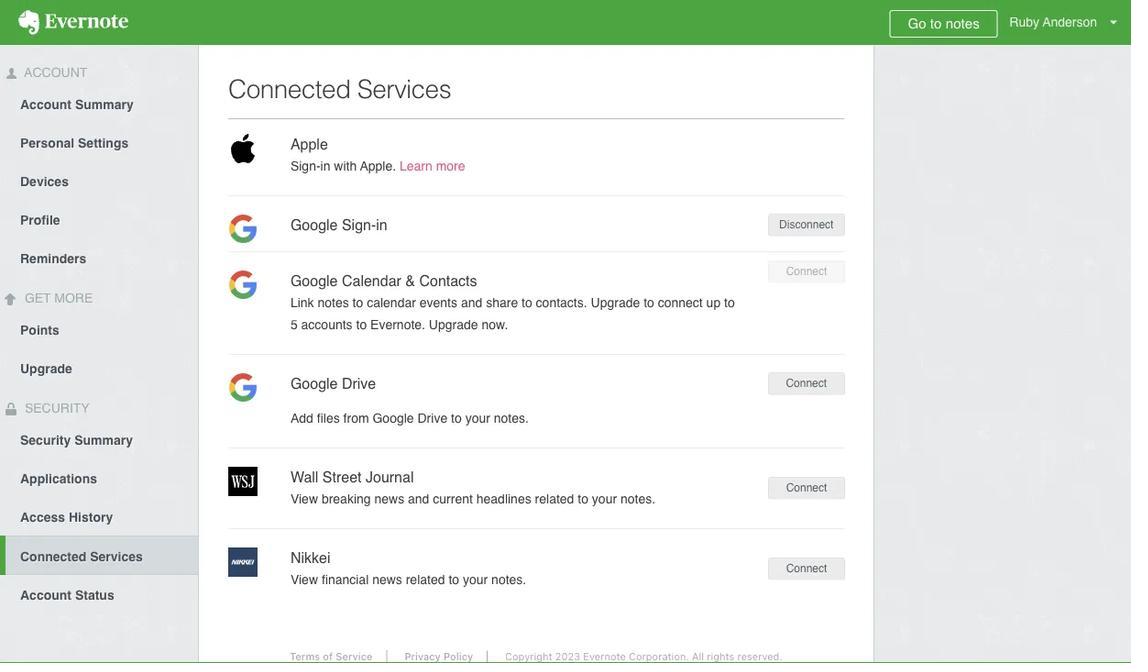 Task type: describe. For each thing, give the bounding box(es) containing it.
privacy policy link
[[391, 651, 488, 663]]

with
[[334, 159, 357, 173]]

2023
[[556, 651, 581, 663]]

and inside "wall street journal view breaking news and current headlines related to your notes."
[[408, 492, 430, 506]]

access
[[20, 510, 65, 525]]

related inside "wall street journal view breaking news and current headlines related to your notes."
[[535, 492, 574, 506]]

anderson
[[1043, 15, 1098, 29]]

evernote link
[[0, 0, 147, 45]]

policy
[[444, 651, 473, 663]]

devices link
[[0, 161, 198, 200]]

get
[[25, 291, 51, 305]]

news inside nikkei view financial news related to your notes.
[[372, 572, 402, 587]]

calendar
[[342, 272, 402, 289]]

nikkei view financial news related to your notes.
[[291, 549, 527, 587]]

go to notes
[[908, 16, 980, 32]]

go
[[908, 16, 927, 32]]

apple
[[291, 136, 328, 153]]

wall
[[291, 469, 319, 486]]

to inside "wall street journal view breaking news and current headlines related to your notes."
[[578, 492, 589, 506]]

reminders link
[[0, 238, 198, 277]]

applications link
[[0, 459, 198, 497]]

files
[[317, 411, 340, 426]]

current
[[433, 492, 473, 506]]

security summary link
[[0, 420, 198, 459]]

5
[[291, 317, 298, 332]]

ruby anderson link
[[1005, 0, 1132, 45]]

connected services link
[[6, 536, 198, 575]]

profile
[[20, 213, 60, 227]]

view inside "wall street journal view breaking news and current headlines related to your notes."
[[291, 492, 318, 506]]

reminders
[[20, 251, 87, 266]]

personal
[[20, 136, 74, 150]]

street
[[323, 469, 362, 486]]

0 horizontal spatial drive
[[342, 375, 376, 392]]

access history
[[20, 510, 113, 525]]

to right the share
[[522, 295, 533, 310]]

nikkei
[[291, 549, 331, 566]]

personal settings
[[20, 136, 129, 150]]

sign- for apple
[[291, 159, 321, 173]]

0 vertical spatial connected services
[[228, 74, 451, 104]]

share
[[486, 295, 518, 310]]

1 horizontal spatial services
[[357, 74, 451, 104]]

history
[[69, 510, 113, 525]]

ruby
[[1010, 15, 1040, 29]]

view inside nikkei view financial news related to your notes.
[[291, 572, 318, 587]]

in for google sign-in
[[376, 216, 388, 233]]

notes. for nikkei
[[492, 572, 527, 587]]

points
[[20, 323, 59, 337]]

all
[[692, 651, 704, 663]]

terms
[[290, 651, 320, 663]]

copyright 2023 evernote corporation. all rights reserved.
[[505, 651, 783, 663]]

google sign-in
[[291, 216, 388, 233]]

points link
[[0, 310, 198, 349]]

evernote.
[[371, 317, 426, 332]]

go to notes link
[[890, 10, 998, 38]]

to right up
[[725, 295, 735, 310]]

0 vertical spatial notes
[[946, 16, 980, 32]]

contacts
[[420, 272, 477, 289]]

learn more link
[[400, 159, 465, 173]]

services inside connected services link
[[90, 549, 143, 564]]

to right "go"
[[931, 16, 942, 32]]

account status link
[[0, 575, 198, 614]]

apple.
[[360, 159, 396, 173]]

access history link
[[0, 497, 198, 536]]

to inside nikkei view financial news related to your notes.
[[449, 572, 460, 587]]

google calendar & contacts link notes to calendar events and share to contacts. upgrade to connect up to 5 accounts to evernote. upgrade now.
[[291, 272, 735, 332]]

add
[[291, 411, 314, 426]]



Task type: locate. For each thing, give the bounding box(es) containing it.
your inside nikkei view financial news related to your notes.
[[463, 572, 488, 587]]

view down wall
[[291, 492, 318, 506]]

1 vertical spatial related
[[406, 572, 445, 587]]

get more
[[21, 291, 93, 305]]

services up account status link
[[90, 549, 143, 564]]

view
[[291, 492, 318, 506], [291, 572, 318, 587]]

upgrade link
[[0, 349, 198, 387]]

0 horizontal spatial notes
[[318, 295, 349, 310]]

now.
[[482, 317, 508, 332]]

1 vertical spatial upgrade
[[429, 317, 478, 332]]

0 vertical spatial and
[[461, 295, 483, 310]]

0 horizontal spatial connected
[[20, 549, 87, 564]]

security up applications
[[20, 433, 71, 448]]

1 vertical spatial view
[[291, 572, 318, 587]]

status
[[75, 588, 114, 603]]

evernote
[[584, 651, 626, 663]]

in inside "apple sign-in with apple. learn more"
[[321, 159, 331, 173]]

2 vertical spatial account
[[20, 588, 72, 603]]

notes up accounts
[[318, 295, 349, 310]]

notes
[[946, 16, 980, 32], [318, 295, 349, 310]]

journal
[[366, 469, 414, 486]]

0 vertical spatial connected
[[228, 74, 351, 104]]

news down journal
[[375, 492, 405, 506]]

rights
[[707, 651, 735, 663]]

and
[[461, 295, 483, 310], [408, 492, 430, 506]]

account summary
[[20, 97, 134, 112]]

more
[[54, 291, 93, 305]]

notes right "go"
[[946, 16, 980, 32]]

2 vertical spatial notes.
[[492, 572, 527, 587]]

1 vertical spatial news
[[372, 572, 402, 587]]

sign-
[[291, 159, 321, 173], [342, 216, 376, 233]]

1 horizontal spatial upgrade
[[429, 317, 478, 332]]

1 summary from the top
[[75, 97, 134, 112]]

notes. for add
[[494, 411, 529, 426]]

account for account
[[21, 65, 87, 80]]

connected
[[228, 74, 351, 104], [20, 549, 87, 564]]

0 vertical spatial related
[[535, 492, 574, 506]]

services up "apple sign-in with apple. learn more"
[[357, 74, 451, 104]]

2 summary from the top
[[74, 433, 133, 448]]

1 horizontal spatial notes
[[946, 16, 980, 32]]

personal settings link
[[0, 123, 198, 161]]

1 vertical spatial and
[[408, 492, 430, 506]]

2 view from the top
[[291, 572, 318, 587]]

None submit
[[768, 213, 845, 236], [769, 260, 846, 283], [768, 372, 845, 395], [769, 477, 846, 499], [769, 557, 846, 580], [768, 213, 845, 236], [769, 260, 846, 283], [768, 372, 845, 395], [769, 477, 846, 499], [769, 557, 846, 580]]

and left the share
[[461, 295, 483, 310]]

upgrade right contacts. at the top of the page
[[591, 295, 640, 310]]

contacts.
[[536, 295, 588, 310]]

0 horizontal spatial connected services
[[20, 549, 143, 564]]

upgrade down points
[[20, 361, 72, 376]]

0 vertical spatial services
[[357, 74, 451, 104]]

related
[[535, 492, 574, 506], [406, 572, 445, 587]]

1 horizontal spatial drive
[[418, 411, 448, 426]]

apple sign-in with apple. learn more
[[291, 136, 465, 173]]

summary for security
[[74, 433, 133, 448]]

0 vertical spatial summary
[[75, 97, 134, 112]]

summary for account
[[75, 97, 134, 112]]

your for add
[[466, 411, 491, 426]]

account left status
[[20, 588, 72, 603]]

0 vertical spatial view
[[291, 492, 318, 506]]

account
[[21, 65, 87, 80], [20, 97, 72, 112], [20, 588, 72, 603]]

evernote image
[[0, 10, 147, 35]]

google drive
[[291, 375, 376, 392]]

copyright
[[505, 651, 553, 663]]

service
[[336, 651, 373, 663]]

connected down access
[[20, 549, 87, 564]]

in
[[321, 159, 331, 173], [376, 216, 388, 233]]

0 horizontal spatial in
[[321, 159, 331, 173]]

1 vertical spatial notes
[[318, 295, 349, 310]]

1 vertical spatial summary
[[74, 433, 133, 448]]

google for google drive
[[291, 375, 338, 392]]

1 vertical spatial account
[[20, 97, 72, 112]]

devices
[[20, 174, 69, 189]]

1 horizontal spatial connected
[[228, 74, 351, 104]]

0 vertical spatial notes.
[[494, 411, 529, 426]]

notes. inside "wall street journal view breaking news and current headlines related to your notes."
[[621, 492, 656, 506]]

google right from
[[373, 411, 414, 426]]

0 vertical spatial news
[[375, 492, 405, 506]]

1 horizontal spatial in
[[376, 216, 388, 233]]

security inside 'security summary' link
[[20, 433, 71, 448]]

services
[[357, 74, 451, 104], [90, 549, 143, 564]]

sign- up calendar
[[342, 216, 376, 233]]

terms of service
[[290, 651, 373, 663]]

1 horizontal spatial connected services
[[228, 74, 451, 104]]

google down the with
[[291, 216, 338, 233]]

0 vertical spatial in
[[321, 159, 331, 173]]

news inside "wall street journal view breaking news and current headlines related to your notes."
[[375, 492, 405, 506]]

account for account status
[[20, 588, 72, 603]]

sign- down "apple"
[[291, 159, 321, 173]]

connected services down the history
[[20, 549, 143, 564]]

0 horizontal spatial sign-
[[291, 159, 321, 173]]

account summary link
[[0, 84, 198, 123]]

settings
[[78, 136, 129, 150]]

0 horizontal spatial upgrade
[[20, 361, 72, 376]]

drive
[[342, 375, 376, 392], [418, 411, 448, 426]]

security up security summary
[[21, 401, 90, 415]]

connected up "apple"
[[228, 74, 351, 104]]

related inside nikkei view financial news related to your notes.
[[406, 572, 445, 587]]

corporation.
[[629, 651, 689, 663]]

applications
[[20, 471, 97, 486]]

google for google sign-in
[[291, 216, 338, 233]]

1 view from the top
[[291, 492, 318, 506]]

your inside "wall street journal view breaking news and current headlines related to your notes."
[[592, 492, 617, 506]]

0 horizontal spatial services
[[90, 549, 143, 564]]

0 vertical spatial upgrade
[[591, 295, 640, 310]]

connect
[[658, 295, 703, 310]]

notes. inside nikkei view financial news related to your notes.
[[492, 572, 527, 587]]

profile link
[[0, 200, 198, 238]]

from
[[344, 411, 369, 426]]

0 vertical spatial your
[[466, 411, 491, 426]]

of
[[323, 651, 333, 663]]

1 horizontal spatial sign-
[[342, 216, 376, 233]]

1 vertical spatial drive
[[418, 411, 448, 426]]

headlines
[[477, 492, 532, 506]]

to right headlines on the left bottom
[[578, 492, 589, 506]]

breaking
[[322, 492, 371, 506]]

1 horizontal spatial related
[[535, 492, 574, 506]]

0 horizontal spatial and
[[408, 492, 430, 506]]

1 vertical spatial your
[[592, 492, 617, 506]]

account status
[[20, 588, 114, 603]]

to
[[931, 16, 942, 32], [353, 295, 363, 310], [522, 295, 533, 310], [644, 295, 655, 310], [725, 295, 735, 310], [356, 317, 367, 332], [451, 411, 462, 426], [578, 492, 589, 506], [449, 572, 460, 587]]

0 vertical spatial account
[[21, 65, 87, 80]]

to right accounts
[[356, 317, 367, 332]]

security for security summary
[[20, 433, 71, 448]]

summary up applications link
[[74, 433, 133, 448]]

google inside google calendar & contacts link notes to calendar events and share to contacts. upgrade to connect up to 5 accounts to evernote. upgrade now.
[[291, 272, 338, 289]]

drive right from
[[418, 411, 448, 426]]

connected services up "apple"
[[228, 74, 451, 104]]

google up add
[[291, 375, 338, 392]]

your for nikkei
[[463, 572, 488, 587]]

to left connect
[[644, 295, 655, 310]]

privacy policy
[[405, 651, 473, 663]]

view down the nikkei
[[291, 572, 318, 587]]

security
[[21, 401, 90, 415], [20, 433, 71, 448]]

events
[[420, 295, 458, 310]]

account for account summary
[[20, 97, 72, 112]]

0 vertical spatial security
[[21, 401, 90, 415]]

reserved.
[[738, 651, 783, 663]]

more
[[436, 159, 465, 173]]

terms of service link
[[276, 651, 387, 663]]

0 horizontal spatial related
[[406, 572, 445, 587]]

calendar
[[367, 295, 416, 310]]

google up link
[[291, 272, 338, 289]]

summary up personal settings link at the top left
[[75, 97, 134, 112]]

security for security
[[21, 401, 90, 415]]

add files from google drive to your notes.
[[291, 411, 529, 426]]

1 vertical spatial notes.
[[621, 492, 656, 506]]

0 vertical spatial drive
[[342, 375, 376, 392]]

1 vertical spatial sign-
[[342, 216, 376, 233]]

and inside google calendar & contacts link notes to calendar events and share to contacts. upgrade to connect up to 5 accounts to evernote. upgrade now.
[[461, 295, 483, 310]]

notes inside google calendar & contacts link notes to calendar events and share to contacts. upgrade to connect up to 5 accounts to evernote. upgrade now.
[[318, 295, 349, 310]]

upgrade
[[591, 295, 640, 310], [429, 317, 478, 332], [20, 361, 72, 376]]

ruby anderson
[[1010, 15, 1098, 29]]

sign- inside "apple sign-in with apple. learn more"
[[291, 159, 321, 173]]

related right headlines on the left bottom
[[535, 492, 574, 506]]

news right financial
[[372, 572, 402, 587]]

1 vertical spatial connected services
[[20, 549, 143, 564]]

1 vertical spatial services
[[90, 549, 143, 564]]

2 horizontal spatial upgrade
[[591, 295, 640, 310]]

learn
[[400, 159, 433, 173]]

1 vertical spatial in
[[376, 216, 388, 233]]

to up policy
[[449, 572, 460, 587]]

in up calendar
[[376, 216, 388, 233]]

upgrade down "events"
[[429, 317, 478, 332]]

privacy
[[405, 651, 441, 663]]

1 horizontal spatial and
[[461, 295, 483, 310]]

&
[[406, 272, 415, 289]]

financial
[[322, 572, 369, 587]]

notes.
[[494, 411, 529, 426], [621, 492, 656, 506], [492, 572, 527, 587]]

account up personal
[[20, 97, 72, 112]]

to up "wall street journal view breaking news and current headlines related to your notes."
[[451, 411, 462, 426]]

1 vertical spatial security
[[20, 433, 71, 448]]

2 vertical spatial upgrade
[[20, 361, 72, 376]]

up
[[707, 295, 721, 310]]

in left the with
[[321, 159, 331, 173]]

summary
[[75, 97, 134, 112], [74, 433, 133, 448]]

and left 'current'
[[408, 492, 430, 506]]

account up account summary
[[21, 65, 87, 80]]

link
[[291, 295, 314, 310]]

security summary
[[20, 433, 133, 448]]

wall street journal view breaking news and current headlines related to your notes.
[[291, 469, 656, 506]]

0 vertical spatial sign-
[[291, 159, 321, 173]]

news
[[375, 492, 405, 506], [372, 572, 402, 587]]

drive up from
[[342, 375, 376, 392]]

your
[[466, 411, 491, 426], [592, 492, 617, 506], [463, 572, 488, 587]]

related up privacy
[[406, 572, 445, 587]]

accounts
[[301, 317, 353, 332]]

to down calendar
[[353, 295, 363, 310]]

google for google calendar & contacts link notes to calendar events and share to contacts. upgrade to connect up to 5 accounts to evernote. upgrade now.
[[291, 272, 338, 289]]

1 vertical spatial connected
[[20, 549, 87, 564]]

2 vertical spatial your
[[463, 572, 488, 587]]

sign- for google
[[342, 216, 376, 233]]

in for apple sign-in with apple. learn more
[[321, 159, 331, 173]]



Task type: vqa. For each thing, say whether or not it's contained in the screenshot.
WALL
yes



